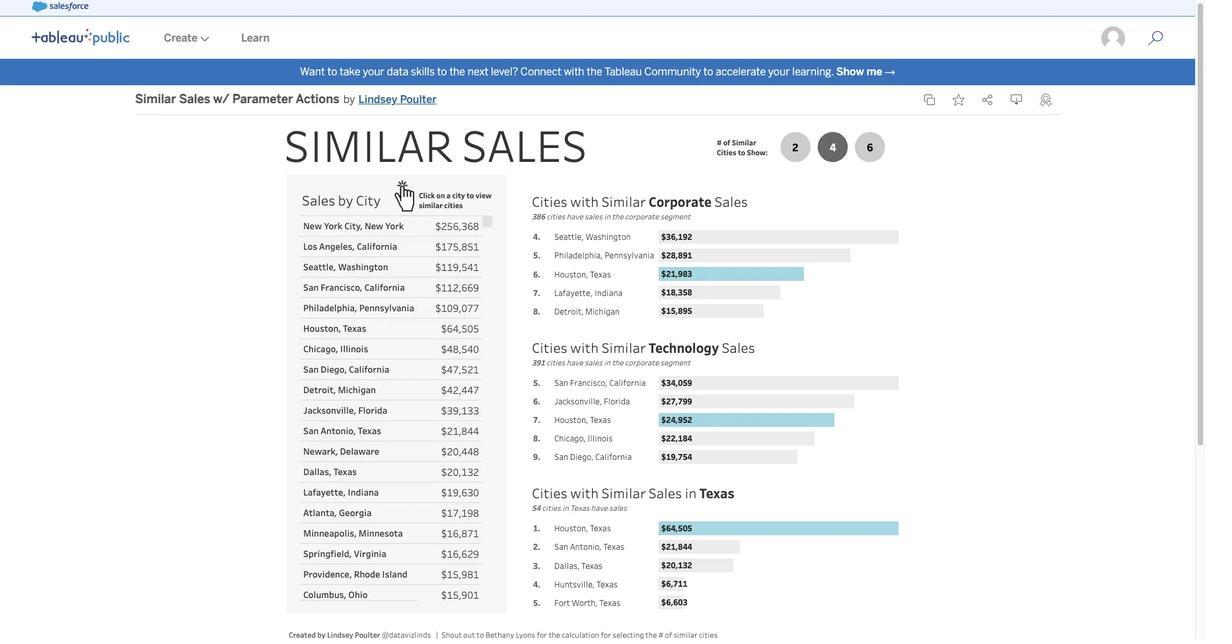 Task type: vqa. For each thing, say whether or not it's contained in the screenshot.
'your' to the right
yes



Task type: locate. For each thing, give the bounding box(es) containing it.
0 horizontal spatial to
[[328, 65, 337, 78]]

1 the from the left
[[450, 65, 465, 78]]

the left next
[[450, 65, 465, 78]]

2 to from the left
[[437, 65, 447, 78]]

next
[[468, 65, 489, 78]]

1 to from the left
[[328, 65, 337, 78]]

to left 'take'
[[328, 65, 337, 78]]

create
[[164, 32, 198, 44]]

learning.
[[793, 65, 834, 78]]

0 horizontal spatial your
[[363, 65, 385, 78]]

your left learning.
[[769, 65, 791, 78]]

salesforce logo image
[[32, 1, 88, 12]]

take
[[340, 65, 361, 78]]

1 your from the left
[[363, 65, 385, 78]]

learn
[[241, 32, 270, 44]]

to left the accelerate
[[704, 65, 714, 78]]

to right skills
[[437, 65, 447, 78]]

tara.schultz image
[[1101, 25, 1127, 52]]

2 horizontal spatial to
[[704, 65, 714, 78]]

learn link
[[225, 18, 286, 59]]

skills
[[411, 65, 435, 78]]

w/
[[213, 92, 230, 107]]

your right 'take'
[[363, 65, 385, 78]]

1 horizontal spatial the
[[587, 65, 603, 78]]

data
[[387, 65, 409, 78]]

2 your from the left
[[769, 65, 791, 78]]

the
[[450, 65, 465, 78], [587, 65, 603, 78]]

create button
[[148, 18, 225, 59]]

1 horizontal spatial your
[[769, 65, 791, 78]]

accelerate
[[716, 65, 766, 78]]

want
[[300, 65, 325, 78]]

level?
[[491, 65, 519, 78]]

1 horizontal spatial to
[[437, 65, 447, 78]]

lindsey
[[359, 93, 398, 106]]

favorite button image
[[953, 94, 965, 106]]

the right the with
[[587, 65, 603, 78]]

lindsey poulter link
[[359, 92, 437, 108]]

your
[[363, 65, 385, 78], [769, 65, 791, 78]]

to
[[328, 65, 337, 78], [437, 65, 447, 78], [704, 65, 714, 78]]

3 to from the left
[[704, 65, 714, 78]]

show
[[837, 65, 865, 78]]

similar
[[135, 92, 176, 107]]

0 horizontal spatial the
[[450, 65, 465, 78]]



Task type: describe. For each thing, give the bounding box(es) containing it.
by
[[344, 93, 355, 106]]

similar sales w/ parameter actions by lindsey poulter
[[135, 92, 437, 107]]

connect
[[521, 65, 562, 78]]

me
[[867, 65, 883, 78]]

2 the from the left
[[587, 65, 603, 78]]

→
[[885, 65, 896, 78]]

want to take your data skills to the next level? connect with the tableau community to accelerate your learning. show me →
[[300, 65, 896, 78]]

parameter
[[233, 92, 293, 107]]

nominate for viz of the day image
[[1040, 93, 1052, 106]]

make a copy image
[[924, 94, 936, 106]]

go to search image
[[1133, 30, 1180, 46]]

sales
[[179, 92, 210, 107]]

logo image
[[32, 28, 130, 46]]

tableau
[[605, 65, 642, 78]]

with
[[564, 65, 585, 78]]

show me link
[[837, 65, 883, 78]]

actions
[[296, 92, 340, 107]]

community
[[645, 65, 702, 78]]

poulter
[[400, 93, 437, 106]]



